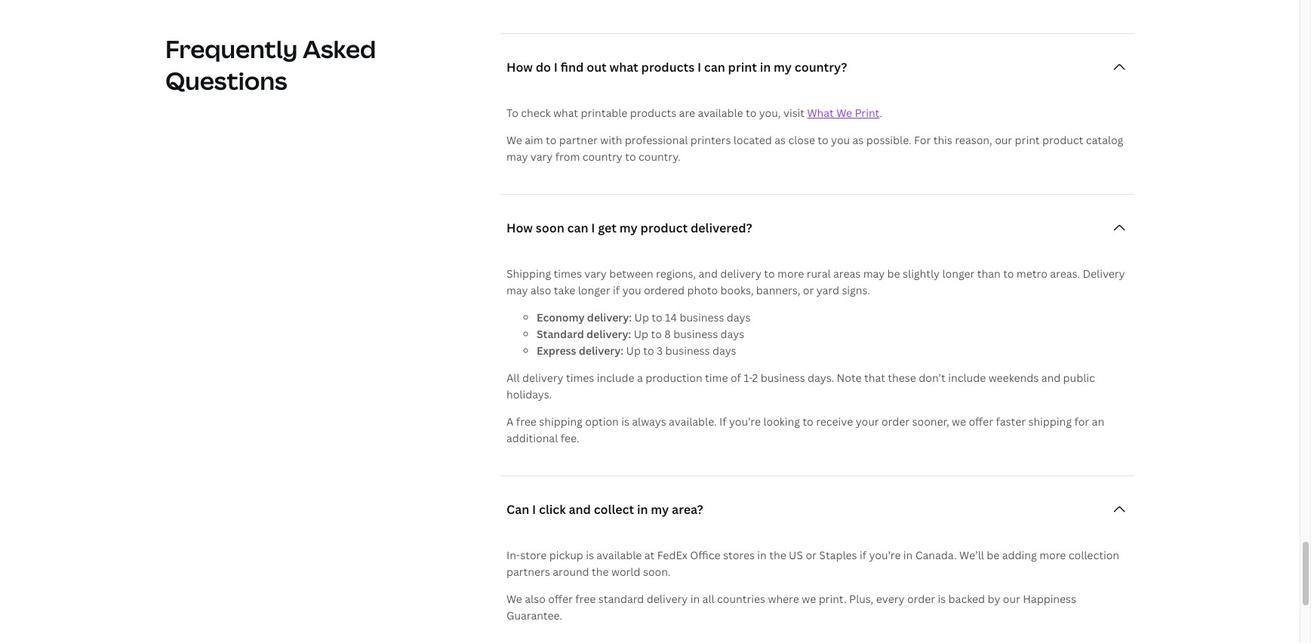 Task type: locate. For each thing, give the bounding box(es) containing it.
in inside the we also offer free standard delivery in all countries where we print. plus, every order is backed by our happiness guarantee.
[[691, 592, 700, 606]]

our inside the we aim to partner with professional printers located as close to you as possible. for this reason, our print product catalog may vary from country to country.
[[995, 133, 1013, 147]]

a
[[637, 371, 643, 385]]

offer left 'faster'
[[969, 414, 994, 429]]

0 vertical spatial can
[[704, 59, 725, 75]]

i up "to check what printable products are available to you, visit what we print ."
[[698, 59, 701, 75]]

time
[[705, 371, 728, 385]]

you're right if
[[729, 414, 761, 429]]

2 vertical spatial is
[[938, 592, 946, 606]]

up left '8'
[[634, 327, 649, 341]]

order right your
[[882, 414, 910, 429]]

in left all
[[691, 592, 700, 606]]

1 vertical spatial times
[[566, 371, 594, 385]]

to
[[746, 106, 757, 120], [546, 133, 557, 147], [818, 133, 829, 147], [625, 149, 636, 164], [764, 266, 775, 281], [1003, 266, 1014, 281], [652, 310, 663, 325], [651, 327, 662, 341], [643, 343, 654, 358], [803, 414, 814, 429]]

click
[[539, 501, 566, 518]]

up left 3
[[626, 343, 641, 358]]

2 vertical spatial may
[[507, 283, 528, 297]]

do
[[536, 59, 551, 75]]

1 horizontal spatial delivery
[[647, 592, 688, 606]]

may inside the we aim to partner with professional printers located as close to you as possible. for this reason, our print product catalog may vary from country to country.
[[507, 149, 528, 164]]

staples
[[819, 548, 857, 562]]

product left catalog
[[1043, 133, 1084, 147]]

is left backed
[[938, 592, 946, 606]]

1 horizontal spatial if
[[860, 548, 867, 562]]

0 horizontal spatial print
[[728, 59, 757, 75]]

can i click and collect in my area?
[[507, 501, 703, 518]]

0 vertical spatial order
[[882, 414, 910, 429]]

0 horizontal spatial available
[[597, 548, 642, 562]]

0 vertical spatial longer
[[943, 266, 975, 281]]

between
[[609, 266, 654, 281]]

0 vertical spatial you
[[831, 133, 850, 147]]

vary
[[531, 149, 553, 164], [585, 266, 607, 281]]

product up regions,
[[641, 220, 688, 236]]

free down around
[[575, 592, 596, 606]]

1 vertical spatial you're
[[869, 548, 901, 562]]

to left '8'
[[651, 327, 662, 341]]

regions,
[[656, 266, 696, 281]]

1 vertical spatial more
[[1040, 548, 1066, 562]]

frequently asked questions
[[165, 32, 376, 97]]

longer left than
[[943, 266, 975, 281]]

we inside the we aim to partner with professional printers located as close to you as possible. for this reason, our print product catalog may vary from country to country.
[[507, 133, 522, 147]]

0 horizontal spatial shipping
[[539, 414, 583, 429]]

guarantee.
[[507, 608, 562, 623]]

more right adding
[[1040, 548, 1066, 562]]

printable
[[581, 106, 628, 120]]

0 vertical spatial offer
[[969, 414, 994, 429]]

1 how from the top
[[507, 59, 533, 75]]

2 shipping from the left
[[1029, 414, 1072, 429]]

0 vertical spatial print
[[728, 59, 757, 75]]

to left 14
[[652, 310, 663, 325]]

0 vertical spatial delivery
[[721, 266, 762, 281]]

0 vertical spatial my
[[774, 59, 792, 75]]

0 vertical spatial may
[[507, 149, 528, 164]]

office
[[690, 548, 721, 562]]

you down what we print link on the right top of page
[[831, 133, 850, 147]]

days up time on the bottom right of the page
[[713, 343, 737, 358]]

1 vertical spatial up
[[634, 327, 649, 341]]

2 horizontal spatial my
[[774, 59, 792, 75]]

always
[[632, 414, 666, 429]]

0 vertical spatial product
[[1043, 133, 1084, 147]]

can right the soon
[[567, 220, 589, 236]]

0 horizontal spatial include
[[597, 371, 635, 385]]

how left the soon
[[507, 220, 533, 236]]

what right check
[[553, 106, 578, 120]]

is inside a free shipping option is always available. if you're looking to receive your order sooner, we offer faster shipping for an additional fee.
[[621, 414, 630, 429]]

1 vertical spatial how
[[507, 220, 533, 236]]

catalog
[[1086, 133, 1124, 147]]

to right the looking
[[803, 414, 814, 429]]

1 horizontal spatial more
[[1040, 548, 1066, 562]]

business right 2 at the right bottom of the page
[[761, 371, 805, 385]]

more up banners,
[[778, 266, 804, 281]]

0 horizontal spatial delivery
[[522, 371, 564, 385]]

business
[[680, 310, 724, 325], [674, 327, 718, 341], [666, 343, 710, 358], [761, 371, 805, 385]]

1 horizontal spatial longer
[[943, 266, 975, 281]]

available up world
[[597, 548, 642, 562]]

delivery
[[721, 266, 762, 281], [522, 371, 564, 385], [647, 592, 688, 606]]

1 vertical spatial also
[[525, 592, 546, 606]]

days down books,
[[727, 310, 751, 325]]

times up take
[[554, 266, 582, 281]]

longer right take
[[578, 283, 611, 297]]

0 vertical spatial our
[[995, 133, 1013, 147]]

as
[[775, 133, 786, 147], [853, 133, 864, 147]]

0 horizontal spatial be
[[888, 266, 900, 281]]

1 vertical spatial vary
[[585, 266, 607, 281]]

2 vertical spatial we
[[507, 592, 522, 606]]

1 horizontal spatial free
[[575, 592, 596, 606]]

0 vertical spatial if
[[613, 283, 620, 297]]

0 horizontal spatial you
[[623, 283, 641, 297]]

to up banners,
[[764, 266, 775, 281]]

how
[[507, 59, 533, 75], [507, 220, 533, 236]]

we inside the we also offer free standard delivery in all countries where we print. plus, every order is backed by our happiness guarantee.
[[507, 592, 522, 606]]

shipping
[[507, 266, 551, 281]]

if right staples
[[860, 548, 867, 562]]

0 horizontal spatial we
[[802, 592, 816, 606]]

0 horizontal spatial is
[[586, 548, 594, 562]]

more inside 'shipping times vary between regions, and delivery to more rural areas may be slightly longer than to metro areas. delivery may also take longer if you ordered photo books, banners, or yard signs.'
[[778, 266, 804, 281]]

.
[[880, 106, 883, 120]]

you,
[[759, 106, 781, 120]]

countries
[[717, 592, 766, 606]]

the
[[770, 548, 786, 562], [592, 565, 609, 579]]

delivery: right standard
[[587, 327, 631, 341]]

we for can i click and collect in my area?
[[507, 592, 522, 606]]

1 vertical spatial our
[[1003, 592, 1021, 606]]

may up the signs. on the top
[[864, 266, 885, 281]]

or inside 'shipping times vary between regions, and delivery to more rural areas may be slightly longer than to metro areas. delivery may also take longer if you ordered photo books, banners, or yard signs.'
[[803, 283, 814, 297]]

offer down around
[[548, 592, 573, 606]]

photo
[[687, 283, 718, 297]]

delivery:
[[587, 310, 632, 325], [587, 327, 631, 341], [579, 343, 624, 358]]

my inside how soon can i get my product delivered? dropdown button
[[620, 220, 638, 236]]

you're up "every" at the bottom
[[869, 548, 901, 562]]

business down '8'
[[666, 343, 710, 358]]

you're inside a free shipping option is always available. if you're looking to receive your order sooner, we offer faster shipping for an additional fee.
[[729, 414, 761, 429]]

aim
[[525, 133, 543, 147]]

at
[[645, 548, 655, 562]]

1 vertical spatial offer
[[548, 592, 573, 606]]

include
[[597, 371, 635, 385], [949, 371, 986, 385]]

1 vertical spatial can
[[567, 220, 589, 236]]

2 horizontal spatial delivery
[[721, 266, 762, 281]]

country?
[[795, 59, 847, 75]]

0 horizontal spatial product
[[641, 220, 688, 236]]

we left print.
[[802, 592, 816, 606]]

collection
[[1069, 548, 1120, 562]]

available.
[[669, 414, 717, 429]]

delivery up books,
[[721, 266, 762, 281]]

what
[[808, 106, 834, 120]]

if inside in-store pickup is available at fedex office stores in the us or staples if you're in canada. we'll be adding more collection partners around the world soon.
[[860, 548, 867, 562]]

1 horizontal spatial you're
[[869, 548, 901, 562]]

is right option
[[621, 414, 630, 429]]

delivery inside 'shipping times vary between regions, and delivery to more rural areas may be slightly longer than to metro areas. delivery may also take longer if you ordered photo books, banners, or yard signs.'
[[721, 266, 762, 281]]

times inside all delivery times include a production time of 1-2 business days. note that these don't include weekends and public holidays.
[[566, 371, 594, 385]]

times down the express in the bottom of the page
[[566, 371, 594, 385]]

and
[[699, 266, 718, 281], [1042, 371, 1061, 385], [569, 501, 591, 518]]

we right the sooner,
[[952, 414, 966, 429]]

delivery down soon.
[[647, 592, 688, 606]]

1 horizontal spatial offer
[[969, 414, 994, 429]]

print right reason,
[[1015, 133, 1040, 147]]

1 vertical spatial longer
[[578, 283, 611, 297]]

products up "are"
[[641, 59, 695, 75]]

1 vertical spatial my
[[620, 220, 638, 236]]

2 vertical spatial and
[[569, 501, 591, 518]]

if inside 'shipping times vary between regions, and delivery to more rural areas may be slightly longer than to metro areas. delivery may also take longer if you ordered photo books, banners, or yard signs.'
[[613, 283, 620, 297]]

my left country?
[[774, 59, 792, 75]]

is
[[621, 414, 630, 429], [586, 548, 594, 562], [938, 592, 946, 606]]

0 horizontal spatial longer
[[578, 283, 611, 297]]

to
[[507, 106, 519, 120]]

include left a
[[597, 371, 635, 385]]

slightly
[[903, 266, 940, 281]]

2 how from the top
[[507, 220, 533, 236]]

we inside a free shipping option is always available. if you're looking to receive your order sooner, we offer faster shipping for an additional fee.
[[952, 414, 966, 429]]

business inside all delivery times include a production time of 1-2 business days. note that these don't include weekends and public holidays.
[[761, 371, 805, 385]]

i
[[554, 59, 558, 75], [698, 59, 701, 75], [591, 220, 595, 236], [532, 501, 536, 518]]

we left print
[[837, 106, 852, 120]]

more
[[778, 266, 804, 281], [1040, 548, 1066, 562]]

product inside the we aim to partner with professional printers located as close to you as possible. for this reason, our print product catalog may vary from country to country.
[[1043, 133, 1084, 147]]

what right out on the left top of page
[[610, 59, 639, 75]]

0 horizontal spatial vary
[[531, 149, 553, 164]]

you down between on the top of the page
[[623, 283, 641, 297]]

print inside how do i find out what products i can print in my country? dropdown button
[[728, 59, 757, 75]]

partners
[[507, 565, 550, 579]]

0 vertical spatial available
[[698, 106, 743, 120]]

print
[[728, 59, 757, 75], [1015, 133, 1040, 147]]

0 horizontal spatial you're
[[729, 414, 761, 429]]

times inside 'shipping times vary between regions, and delivery to more rural areas may be slightly longer than to metro areas. delivery may also take longer if you ordered photo books, banners, or yard signs.'
[[554, 266, 582, 281]]

1 vertical spatial print
[[1015, 133, 1040, 147]]

1 horizontal spatial shipping
[[1029, 414, 1072, 429]]

1 vertical spatial what
[[553, 106, 578, 120]]

you're
[[729, 414, 761, 429], [869, 548, 901, 562]]

plus,
[[849, 592, 874, 606]]

1 as from the left
[[775, 133, 786, 147]]

vary down aim
[[531, 149, 553, 164]]

0 vertical spatial what
[[610, 59, 639, 75]]

than
[[978, 266, 1001, 281]]

shipping left for
[[1029, 414, 1072, 429]]

0 vertical spatial times
[[554, 266, 582, 281]]

14
[[665, 310, 677, 325]]

up
[[635, 310, 649, 325], [634, 327, 649, 341], [626, 343, 641, 358]]

1 vertical spatial is
[[586, 548, 594, 562]]

get
[[598, 220, 617, 236]]

this
[[934, 133, 953, 147]]

delivery: right economy
[[587, 310, 632, 325]]

1 horizontal spatial and
[[699, 266, 718, 281]]

visit
[[784, 106, 805, 120]]

0 horizontal spatial offer
[[548, 592, 573, 606]]

our right by
[[1003, 592, 1021, 606]]

we left aim
[[507, 133, 522, 147]]

my right get on the top left
[[620, 220, 638, 236]]

public
[[1063, 371, 1095, 385]]

1 vertical spatial available
[[597, 548, 642, 562]]

we'll
[[960, 548, 984, 562]]

delivery inside all delivery times include a production time of 1-2 business days. note that these don't include weekends and public holidays.
[[522, 371, 564, 385]]

1 horizontal spatial we
[[952, 414, 966, 429]]

1 horizontal spatial include
[[949, 371, 986, 385]]

order right "every" at the bottom
[[907, 592, 935, 606]]

print
[[855, 106, 880, 120]]

print up "to check what printable products are available to you, visit what we print ."
[[728, 59, 757, 75]]

and left public
[[1042, 371, 1061, 385]]

is right pickup
[[586, 548, 594, 562]]

be left slightly
[[888, 266, 900, 281]]

how soon can i get my product delivered?
[[507, 220, 752, 236]]

delivery: down standard
[[579, 343, 624, 358]]

0 vertical spatial products
[[641, 59, 695, 75]]

days
[[727, 310, 751, 325], [721, 327, 745, 341], [713, 343, 737, 358]]

0 vertical spatial be
[[888, 266, 900, 281]]

2 vertical spatial delivery
[[647, 592, 688, 606]]

2
[[752, 371, 758, 385]]

in right collect
[[637, 501, 648, 518]]

be right the we'll at the right of the page
[[987, 548, 1000, 562]]

product
[[1043, 133, 1084, 147], [641, 220, 688, 236]]

may down shipping
[[507, 283, 528, 297]]

1 vertical spatial product
[[641, 220, 688, 236]]

our right reason,
[[995, 133, 1013, 147]]

0 vertical spatial free
[[516, 414, 537, 429]]

1 horizontal spatial my
[[651, 501, 669, 518]]

to left you,
[[746, 106, 757, 120]]

can up "to check what printable products are available to you, visit what we print ."
[[704, 59, 725, 75]]

or right us
[[806, 548, 817, 562]]

my
[[774, 59, 792, 75], [620, 220, 638, 236], [651, 501, 669, 518]]

0 vertical spatial you're
[[729, 414, 761, 429]]

order inside a free shipping option is always available. if you're looking to receive your order sooner, we offer faster shipping for an additional fee.
[[882, 414, 910, 429]]

8
[[665, 327, 671, 341]]

1 horizontal spatial product
[[1043, 133, 1084, 147]]

country
[[583, 149, 623, 164]]

1 horizontal spatial is
[[621, 414, 630, 429]]

1 horizontal spatial as
[[853, 133, 864, 147]]

my left area? on the right of the page
[[651, 501, 669, 518]]

shipping times vary between regions, and delivery to more rural areas may be slightly longer than to metro areas. delivery may also take longer if you ordered photo books, banners, or yard signs.
[[507, 266, 1125, 297]]

and up photo
[[699, 266, 718, 281]]

areas
[[834, 266, 861, 281]]

and inside all delivery times include a production time of 1-2 business days. note that these don't include weekends and public holidays.
[[1042, 371, 1061, 385]]

don't
[[919, 371, 946, 385]]

order
[[882, 414, 910, 429], [907, 592, 935, 606]]

also up the 'guarantee.'
[[525, 592, 546, 606]]

include right don't in the right of the page
[[949, 371, 986, 385]]

can
[[704, 59, 725, 75], [567, 220, 589, 236]]

0 vertical spatial also
[[531, 283, 551, 297]]

banners,
[[756, 283, 801, 297]]

may down aim
[[507, 149, 528, 164]]

with
[[600, 133, 622, 147]]

0 vertical spatial we
[[952, 414, 966, 429]]

days up of
[[721, 327, 745, 341]]

be inside 'shipping times vary between regions, and delivery to more rural areas may be slightly longer than to metro areas. delivery may also take longer if you ordered photo books, banners, or yard signs.'
[[888, 266, 900, 281]]

are
[[679, 106, 695, 120]]

delivered?
[[691, 220, 752, 236]]

free right the a
[[516, 414, 537, 429]]

in up you,
[[760, 59, 771, 75]]

1 vertical spatial we
[[802, 592, 816, 606]]

vary left between on the top of the page
[[585, 266, 607, 281]]

1 vertical spatial or
[[806, 548, 817, 562]]

happiness
[[1023, 592, 1077, 606]]

the left world
[[592, 565, 609, 579]]

1 vertical spatial you
[[623, 283, 641, 297]]

and inside dropdown button
[[569, 501, 591, 518]]

world
[[612, 565, 641, 579]]

i right do
[[554, 59, 558, 75]]

you're inside in-store pickup is available at fedex office stores in the us or staples if you're in canada. we'll be adding more collection partners around the world soon.
[[869, 548, 901, 562]]

1 vertical spatial free
[[575, 592, 596, 606]]

free inside the we also offer free standard delivery in all countries where we print. plus, every order is backed by our happiness guarantee.
[[575, 592, 596, 606]]

may
[[507, 149, 528, 164], [864, 266, 885, 281], [507, 283, 528, 297]]

0 vertical spatial and
[[699, 266, 718, 281]]

my inside can i click and collect in my area? dropdown button
[[651, 501, 669, 518]]

canada.
[[916, 548, 957, 562]]

partner
[[559, 133, 598, 147]]

0 horizontal spatial free
[[516, 414, 537, 429]]

1 include from the left
[[597, 371, 635, 385]]

2 horizontal spatial and
[[1042, 371, 1061, 385]]

available up printers
[[698, 106, 743, 120]]

0 vertical spatial delivery:
[[587, 310, 632, 325]]

1 horizontal spatial available
[[698, 106, 743, 120]]

the left us
[[770, 548, 786, 562]]

as left the close
[[775, 133, 786, 147]]

products up professional
[[630, 106, 677, 120]]

1 horizontal spatial vary
[[585, 266, 607, 281]]

0 horizontal spatial and
[[569, 501, 591, 518]]

up left 14
[[635, 310, 649, 325]]

find
[[561, 59, 584, 75]]

1 vertical spatial may
[[864, 266, 885, 281]]

as down print
[[853, 133, 864, 147]]

1 vertical spatial order
[[907, 592, 935, 606]]

or left yard
[[803, 283, 814, 297]]

0 vertical spatial how
[[507, 59, 533, 75]]

these
[[888, 371, 916, 385]]

how left do
[[507, 59, 533, 75]]

1 vertical spatial be
[[987, 548, 1000, 562]]

rural
[[807, 266, 831, 281]]

also down shipping
[[531, 283, 551, 297]]

offer inside a free shipping option is always available. if you're looking to receive your order sooner, we offer faster shipping for an additional fee.
[[969, 414, 994, 429]]

delivery up the holidays.
[[522, 371, 564, 385]]

0 horizontal spatial as
[[775, 133, 786, 147]]

0 vertical spatial is
[[621, 414, 630, 429]]

1 horizontal spatial you
[[831, 133, 850, 147]]

0 vertical spatial more
[[778, 266, 804, 281]]

0 vertical spatial vary
[[531, 149, 553, 164]]

1 horizontal spatial print
[[1015, 133, 1040, 147]]

shipping up fee.
[[539, 414, 583, 429]]

free
[[516, 414, 537, 429], [575, 592, 596, 606]]

if down between on the top of the page
[[613, 283, 620, 297]]



Task type: describe. For each thing, give the bounding box(es) containing it.
products inside dropdown button
[[641, 59, 695, 75]]

we aim to partner with professional printers located as close to you as possible. for this reason, our print product catalog may vary from country to country.
[[507, 133, 1124, 164]]

how do i find out what products i can print in my country? button
[[501, 52, 1135, 82]]

printers
[[691, 133, 731, 147]]

0 vertical spatial we
[[837, 106, 852, 120]]

is inside the we also offer free standard delivery in all countries where we print. plus, every order is backed by our happiness guarantee.
[[938, 592, 946, 606]]

to right aim
[[546, 133, 557, 147]]

professional
[[625, 133, 688, 147]]

be inside in-store pickup is available at fedex office stores in the us or staples if you're in canada. we'll be adding more collection partners around the world soon.
[[987, 548, 1000, 562]]

also inside 'shipping times vary between regions, and delivery to more rural areas may be slightly longer than to metro areas. delivery may also take longer if you ordered photo books, banners, or yard signs.'
[[531, 283, 551, 297]]

in-
[[507, 548, 520, 562]]

print inside the we aim to partner with professional printers located as close to you as possible. for this reason, our print product catalog may vary from country to country.
[[1015, 133, 1040, 147]]

how for how soon can i get my product delivered?
[[507, 220, 533, 236]]

2 vertical spatial up
[[626, 343, 641, 358]]

asked
[[303, 32, 376, 65]]

additional
[[507, 431, 558, 445]]

possible.
[[867, 133, 912, 147]]

for
[[914, 133, 931, 147]]

to right country
[[625, 149, 636, 164]]

0 horizontal spatial what
[[553, 106, 578, 120]]

business down photo
[[680, 310, 724, 325]]

soon.
[[643, 565, 671, 579]]

delivery
[[1083, 266, 1125, 281]]

signs.
[[842, 283, 871, 297]]

standard
[[599, 592, 644, 606]]

1 vertical spatial days
[[721, 327, 745, 341]]

offer inside the we also offer free standard delivery in all countries where we print. plus, every order is backed by our happiness guarantee.
[[548, 592, 573, 606]]

more inside in-store pickup is available at fedex office stores in the us or staples if you're in canada. we'll be adding more collection partners around the world soon.
[[1040, 548, 1066, 562]]

economy delivery: up to 14 business days standard delivery: up to 8 business days express delivery: up to 3 business days
[[537, 310, 751, 358]]

of
[[731, 371, 741, 385]]

our inside the we also offer free standard delivery in all countries where we print. plus, every order is backed by our happiness guarantee.
[[1003, 592, 1021, 606]]

your
[[856, 414, 879, 429]]

we inside the we also offer free standard delivery in all countries where we print. plus, every order is backed by our happiness guarantee.
[[802, 592, 816, 606]]

free inside a free shipping option is always available. if you're looking to receive your order sooner, we offer faster shipping for an additional fee.
[[516, 414, 537, 429]]

check
[[521, 106, 551, 120]]

an
[[1092, 414, 1105, 429]]

how soon can i get my product delivered? button
[[501, 213, 1135, 243]]

all
[[507, 371, 520, 385]]

days.
[[808, 371, 834, 385]]

to check what printable products are available to you, visit what we print .
[[507, 106, 883, 120]]

for
[[1075, 414, 1090, 429]]

how for how do i find out what products i can print in my country?
[[507, 59, 533, 75]]

close
[[789, 133, 815, 147]]

in left canada.
[[904, 548, 913, 562]]

reason,
[[955, 133, 993, 147]]

in-store pickup is available at fedex office stores in the us or staples if you're in canada. we'll be adding more collection partners around the world soon.
[[507, 548, 1120, 579]]

areas.
[[1050, 266, 1080, 281]]

can i click and collect in my area? button
[[501, 494, 1135, 525]]

books,
[[721, 283, 754, 297]]

pickup
[[549, 548, 583, 562]]

print.
[[819, 592, 847, 606]]

standard
[[537, 327, 584, 341]]

all
[[703, 592, 715, 606]]

available inside in-store pickup is available at fedex office stores in the us or staples if you're in canada. we'll be adding more collection partners around the world soon.
[[597, 548, 642, 562]]

1-
[[744, 371, 752, 385]]

holidays.
[[507, 387, 552, 402]]

yard
[[817, 283, 840, 297]]

receive
[[816, 414, 853, 429]]

to inside a free shipping option is always available. if you're looking to receive your order sooner, we offer faster shipping for an additional fee.
[[803, 414, 814, 429]]

what inside how do i find out what products i can print in my country? dropdown button
[[610, 59, 639, 75]]

or inside in-store pickup is available at fedex office stores in the us or staples if you're in canada. we'll be adding more collection partners around the world soon.
[[806, 548, 817, 562]]

faster
[[996, 414, 1026, 429]]

1 vertical spatial the
[[592, 565, 609, 579]]

metro
[[1017, 266, 1048, 281]]

1 vertical spatial products
[[630, 106, 677, 120]]

2 vertical spatial days
[[713, 343, 737, 358]]

questions
[[165, 64, 287, 97]]

and inside 'shipping times vary between regions, and delivery to more rural areas may be slightly longer than to metro areas. delivery may also take longer if you ordered photo books, banners, or yard signs.'
[[699, 266, 718, 281]]

2 include from the left
[[949, 371, 986, 385]]

to left 3
[[643, 343, 654, 358]]

a free shipping option is always available. if you're looking to receive your order sooner, we offer faster shipping for an additional fee.
[[507, 414, 1105, 445]]

product inside how soon can i get my product delivered? dropdown button
[[641, 220, 688, 236]]

what we print link
[[808, 106, 880, 120]]

stores
[[723, 548, 755, 562]]

1 horizontal spatial the
[[770, 548, 786, 562]]

by
[[988, 592, 1001, 606]]

production
[[646, 371, 703, 385]]

every
[[876, 592, 905, 606]]

0 horizontal spatial can
[[567, 220, 589, 236]]

you inside the we aim to partner with professional printers located as close to you as possible. for this reason, our print product catalog may vary from country to country.
[[831, 133, 850, 147]]

order inside the we also offer free standard delivery in all countries where we print. plus, every order is backed by our happiness guarantee.
[[907, 592, 935, 606]]

store
[[520, 548, 547, 562]]

2 as from the left
[[853, 133, 864, 147]]

we for how do i find out what products i can print in my country?
[[507, 133, 522, 147]]

is inside in-store pickup is available at fedex office stores in the us or staples if you're in canada. we'll be adding more collection partners around the world soon.
[[586, 548, 594, 562]]

1 vertical spatial delivery:
[[587, 327, 631, 341]]

economy
[[537, 310, 585, 325]]

business right '8'
[[674, 327, 718, 341]]

weekends
[[989, 371, 1039, 385]]

note
[[837, 371, 862, 385]]

collect
[[594, 501, 634, 518]]

if
[[720, 414, 727, 429]]

out
[[587, 59, 607, 75]]

1 shipping from the left
[[539, 414, 583, 429]]

take
[[554, 283, 576, 297]]

how do i find out what products i can print in my country?
[[507, 59, 847, 75]]

i left get on the top left
[[591, 220, 595, 236]]

a
[[507, 414, 514, 429]]

my inside how do i find out what products i can print in my country? dropdown button
[[774, 59, 792, 75]]

ordered
[[644, 283, 685, 297]]

where
[[768, 592, 799, 606]]

looking
[[764, 414, 800, 429]]

i right can
[[532, 501, 536, 518]]

0 vertical spatial up
[[635, 310, 649, 325]]

area?
[[672, 501, 703, 518]]

vary inside the we aim to partner with professional printers located as close to you as possible. for this reason, our print product catalog may vary from country to country.
[[531, 149, 553, 164]]

you inside 'shipping times vary between regions, and delivery to more rural areas may be slightly longer than to metro areas. delivery may also take longer if you ordered photo books, banners, or yard signs.'
[[623, 283, 641, 297]]

we also offer free standard delivery in all countries where we print. plus, every order is backed by our happiness guarantee.
[[507, 592, 1077, 623]]

to right the close
[[818, 133, 829, 147]]

vary inside 'shipping times vary between regions, and delivery to more rural areas may be slightly longer than to metro areas. delivery may also take longer if you ordered photo books, banners, or yard signs.'
[[585, 266, 607, 281]]

all delivery times include a production time of 1-2 business days. note that these don't include weekends and public holidays.
[[507, 371, 1095, 402]]

0 vertical spatial days
[[727, 310, 751, 325]]

frequently
[[165, 32, 298, 65]]

country.
[[639, 149, 681, 164]]

express
[[537, 343, 576, 358]]

delivery inside the we also offer free standard delivery in all countries where we print. plus, every order is backed by our happiness guarantee.
[[647, 592, 688, 606]]

adding
[[1002, 548, 1037, 562]]

also inside the we also offer free standard delivery in all countries where we print. plus, every order is backed by our happiness guarantee.
[[525, 592, 546, 606]]

soon
[[536, 220, 565, 236]]

2 vertical spatial delivery:
[[579, 343, 624, 358]]

to right than
[[1003, 266, 1014, 281]]

in right stores
[[758, 548, 767, 562]]

backed
[[949, 592, 985, 606]]



Task type: vqa. For each thing, say whether or not it's contained in the screenshot.
"Vary"
yes



